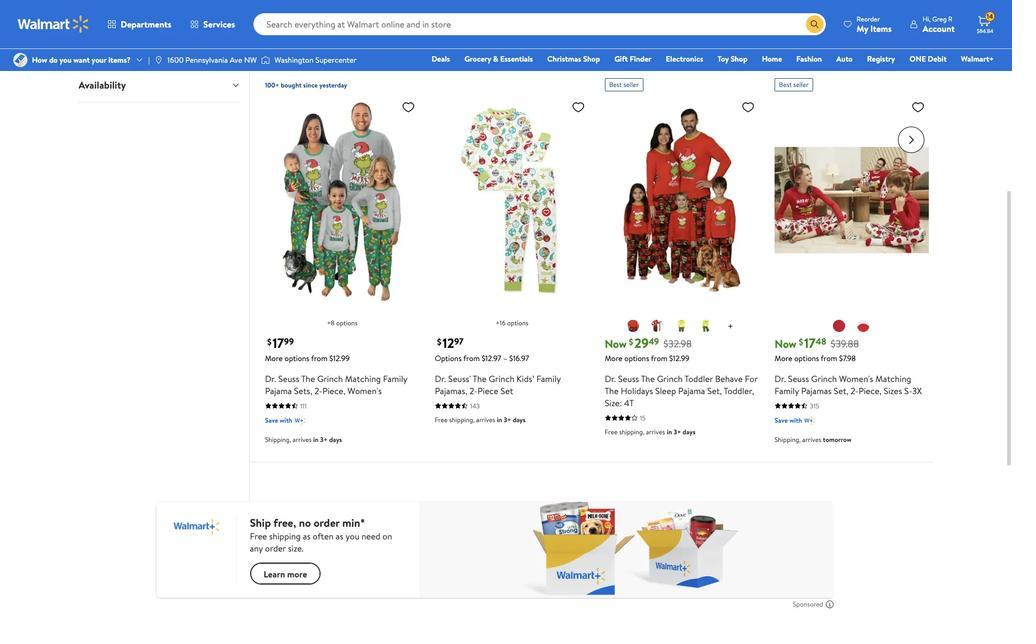 Task type: locate. For each thing, give the bounding box(es) containing it.
2 now from the left
[[775, 337, 797, 352]]

shop
[[583, 53, 600, 64], [731, 53, 748, 64]]

in for 97
[[497, 416, 502, 425]]

3 2- from the left
[[851, 385, 859, 397]]

save left walmart plus icon
[[775, 416, 788, 425]]

$ left '99'
[[267, 336, 272, 348]]

2 horizontal spatial family
[[775, 385, 799, 397]]

shipping, arrives tomorrow
[[775, 435, 852, 445]]

1 horizontal spatial best seller
[[779, 80, 809, 89]]

2 $12.99 from the left
[[669, 353, 690, 364]]

2- for 17
[[315, 385, 323, 397]]

1 matching from the left
[[345, 373, 381, 385]]

2 2- from the left
[[470, 385, 478, 397]]

grinch left toddler
[[657, 373, 683, 385]]

options down the 48
[[795, 353, 819, 364]]

tomorrow
[[823, 435, 852, 445]]

15
[[640, 414, 646, 423]]

dr. seuss grinch women's matching family pajamas set, 2-piece, sizes s-3x
[[775, 373, 922, 397]]

2 dr. from the left
[[435, 373, 446, 385]]

piece, inside dr. seuss grinch women's matching family pajamas set, 2-piece, sizes s-3x
[[859, 385, 882, 397]]

shop right toy
[[731, 53, 748, 64]]

hi,
[[923, 14, 931, 23]]

shop inside toy shop link
[[731, 53, 748, 64]]

1 17 from the left
[[273, 334, 284, 353]]

shipping, for $
[[775, 435, 801, 445]]

dr. inside dr. seuss' the grinch kids' family pajamas, 2-piece set
[[435, 373, 446, 385]]

from left $7.98
[[821, 353, 838, 364]]

2 tab from the top
[[70, 34, 249, 68]]

piece, for 17
[[323, 385, 346, 397]]

0 horizontal spatial days
[[329, 435, 342, 445]]

1 horizontal spatial now
[[775, 337, 797, 352]]

1 best from the left
[[609, 80, 622, 89]]

143
[[470, 402, 480, 411]]

the left sleep
[[641, 373, 655, 385]]

+16
[[496, 319, 506, 328]]

0 horizontal spatial 2-
[[315, 385, 323, 397]]

3x
[[913, 385, 922, 397]]

2- inside dr. seuss grinch women's matching family pajamas set, 2-piece, sizes s-3x
[[851, 385, 859, 397]]

seuss
[[278, 373, 299, 385], [618, 373, 639, 385], [788, 373, 809, 385]]

2 piece, from the left
[[859, 385, 882, 397]]

options down 29
[[625, 353, 649, 364]]

grinch for 17
[[317, 373, 343, 385]]

1 horizontal spatial free
[[605, 428, 618, 437]]

matching inside dr. seuss grinch women's matching family pajamas set, 2-piece, sizes s-3x
[[876, 373, 912, 385]]

shipping, down 143
[[449, 416, 475, 425]]

100+
[[265, 80, 279, 90]]

shipping, for 17
[[265, 435, 291, 445]]

0 horizontal spatial more
[[265, 353, 283, 364]]

$
[[267, 336, 272, 348], [437, 336, 442, 348], [629, 336, 634, 348], [799, 336, 804, 348]]

piece, right the sets,
[[323, 385, 346, 397]]

grocery & essentials
[[465, 53, 533, 64]]

days for 12
[[513, 416, 526, 425]]

$12.99
[[330, 353, 350, 364], [669, 353, 690, 364]]

more
[[265, 353, 283, 364], [605, 353, 623, 364], [775, 353, 793, 364]]

1 with from the left
[[280, 416, 293, 425]]

0 horizontal spatial pajama
[[265, 385, 292, 397]]

3+
[[504, 416, 511, 425], [674, 428, 681, 437], [320, 435, 328, 445]]

0 horizontal spatial best seller
[[609, 80, 639, 89]]

(13)
[[369, 55, 382, 67]]

2- for $
[[851, 385, 859, 397]]

shipping, for 29
[[619, 428, 645, 437]]

1 $ from the left
[[267, 336, 272, 348]]

2 pajama from the left
[[678, 385, 705, 397]]

the
[[301, 373, 315, 385], [473, 373, 487, 385], [641, 373, 655, 385], [605, 385, 619, 397]]

dr. seuss the grinch matching family pajama sets, 2-piece, women's
[[265, 373, 408, 397]]

1 horizontal spatial save
[[775, 416, 788, 425]]

grinch inside dr. seuss the grinch toddler behave for the holidays sleep pajama set, toddler, size: 4t
[[657, 373, 683, 385]]

2 shop from the left
[[731, 53, 748, 64]]

2 horizontal spatial more
[[775, 353, 793, 364]]

status
[[258, 0, 449, 21]]

grinch inside dr. seuss' the grinch kids' family pajamas, 2-piece set
[[489, 373, 515, 385]]

0 horizontal spatial family
[[383, 373, 408, 385]]

family for $39.88
[[775, 385, 799, 397]]

0 horizontal spatial save with
[[265, 416, 293, 425]]

toddler,
[[724, 385, 754, 397]]

3 dr. from the left
[[605, 373, 616, 385]]

matching inside dr. seuss the grinch matching family pajama sets, 2-piece, women's
[[345, 373, 381, 385]]

1 save with from the left
[[265, 416, 293, 425]]

sponsored
[[793, 600, 824, 610]]

0 horizontal spatial seller
[[624, 80, 639, 89]]

1 horizontal spatial seuss
[[618, 373, 639, 385]]

family for 17
[[383, 373, 408, 385]]

2 set, from the left
[[834, 385, 849, 397]]

availability button
[[70, 68, 249, 102]]

dr. left the sets,
[[265, 373, 276, 385]]

1 tab from the top
[[70, 0, 249, 34]]

1 horizontal spatial family
[[537, 373, 561, 385]]

2- down $7.98
[[851, 385, 859, 397]]

one debit
[[910, 53, 947, 64]]

dr.
[[265, 373, 276, 385], [435, 373, 446, 385], [605, 373, 616, 385], [775, 373, 786, 385]]

best seller
[[609, 80, 639, 89], [779, 80, 809, 89]]

0 horizontal spatial matching
[[345, 373, 381, 385]]

 image left how
[[13, 53, 28, 67]]

more inside the now $ 29 49 $32.98 more options from $12.99
[[605, 353, 623, 364]]

3+ for $32.98
[[674, 428, 681, 437]]

2-
[[315, 385, 323, 397], [470, 385, 478, 397], [851, 385, 859, 397]]

1 horizontal spatial 2-
[[470, 385, 478, 397]]

3 grinch from the left
[[657, 373, 683, 385]]

1 horizontal spatial shipping,
[[775, 435, 801, 445]]

3 product group from the left
[[605, 74, 760, 449]]

departments
[[121, 18, 171, 30]]

free shipping, arrives in 3+ days down 15 on the bottom right of page
[[605, 428, 696, 437]]

1 $12.99 from the left
[[330, 353, 350, 364]]

now left the 48
[[775, 337, 797, 352]]

services button
[[181, 11, 245, 37]]

2 seuss from the left
[[618, 373, 639, 385]]

now down dad icon
[[605, 337, 627, 352]]

free down size:
[[605, 428, 618, 437]]

the inside dr. seuss the grinch matching family pajama sets, 2-piece, women's
[[301, 373, 315, 385]]

now inside now $ 17 48 $39.88 more options from $7.98
[[775, 337, 797, 352]]

tab down "departments"
[[70, 34, 249, 68]]

now inside the now $ 29 49 $32.98 more options from $12.99
[[605, 337, 627, 352]]

1600 pennsylvania ave nw
[[167, 55, 257, 66]]

$ left 12
[[437, 336, 442, 348]]

1 more from the left
[[265, 353, 283, 364]]

pajama
[[265, 385, 292, 397], [678, 385, 705, 397]]

seuss inside dr. seuss grinch women's matching family pajamas set, 2-piece, sizes s-3x
[[788, 373, 809, 385]]

1 vertical spatial free shipping, arrives in 3+ days
[[605, 428, 696, 437]]

0 vertical spatial free
[[435, 416, 448, 425]]

arrives
[[476, 416, 495, 425], [646, 428, 665, 437], [293, 435, 312, 445], [803, 435, 822, 445]]

4 grinch from the left
[[812, 373, 837, 385]]

1 horizontal spatial matching
[[876, 373, 912, 385]]

0 vertical spatial free shipping, arrives in 3+ days
[[435, 416, 526, 425]]

seuss down now $ 17 48 $39.88 more options from $7.98
[[788, 373, 809, 385]]

+
[[728, 319, 734, 333]]

1 vertical spatial tab
[[70, 34, 249, 68]]

$ left the 48
[[799, 336, 804, 348]]

$84.84
[[977, 27, 994, 35]]

$12.99 inside the now $ 29 49 $32.98 more options from $12.99
[[669, 353, 690, 364]]

the inside dr. seuss' the grinch kids' family pajamas, 2-piece set
[[473, 373, 487, 385]]

options down '99'
[[285, 353, 310, 364]]

17 inside now $ 17 48 $39.88 more options from $7.98
[[805, 334, 816, 353]]

seuss inside dr. seuss the grinch toddler behave for the holidays sleep pajama set, toddler, size: 4t
[[618, 373, 639, 385]]

1 shipping, from the left
[[265, 435, 291, 445]]

with for 17
[[280, 416, 293, 425]]

reorder my items
[[857, 14, 892, 34]]

2 17 from the left
[[805, 334, 816, 353]]

more inside $ 17 99 more options from $12.99
[[265, 353, 283, 364]]

2 save from the left
[[775, 416, 788, 425]]

1 set, from the left
[[708, 385, 722, 397]]

0 horizontal spatial shipping,
[[449, 416, 475, 425]]

1 horizontal spatial pajama
[[678, 385, 705, 397]]

options inside now $ 17 48 $39.88 more options from $7.98
[[795, 353, 819, 364]]

1 horizontal spatial free shipping, arrives in 3+ days
[[605, 428, 696, 437]]

97
[[454, 336, 464, 348]]

women's
[[839, 373, 874, 385], [348, 385, 382, 397]]

2 horizontal spatial 3+
[[674, 428, 681, 437]]

0 horizontal spatial 3+
[[320, 435, 328, 445]]

0 vertical spatial tab
[[70, 0, 249, 34]]

1 horizontal spatial in
[[497, 416, 502, 425]]

pajama left the sets,
[[265, 385, 292, 397]]

auto link
[[832, 53, 858, 65]]

holidays
[[621, 385, 653, 397]]

available for shipping (13)
[[263, 53, 382, 68]]

100+ bought since yesterday
[[265, 80, 347, 90]]

2 horizontal spatial days
[[683, 428, 696, 437]]

 image
[[261, 55, 270, 66]]

from inside $ 17 99 more options from $12.99
[[311, 353, 328, 364]]

1 horizontal spatial $12.99
[[669, 353, 690, 364]]

sizes
[[884, 385, 903, 397]]

2- right the sets,
[[315, 385, 323, 397]]

|
[[148, 55, 150, 66]]

nw
[[244, 55, 257, 66]]

$ 17 99 more options from $12.99
[[265, 334, 350, 364]]

from up dr. seuss the grinch matching family pajama sets, 2-piece, women's
[[311, 353, 328, 364]]

add to favorites list, dr. seuss grinch women's matching family pajamas set, 2-piece, sizes s-3x image
[[912, 100, 925, 114]]

best seller down gift
[[609, 80, 639, 89]]

1 horizontal spatial with
[[790, 416, 802, 425]]

111
[[300, 402, 307, 411]]

0 horizontal spatial 17
[[273, 334, 284, 353]]

view all
[[908, 56, 934, 67]]

debit
[[928, 53, 947, 64]]

2- up 143
[[470, 385, 478, 397]]

1 dr. from the left
[[265, 373, 276, 385]]

2 seller from the left
[[794, 80, 809, 89]]

dr. for $32.98
[[605, 373, 616, 385]]

dr. inside dr. seuss grinch women's matching family pajamas set, 2-piece, sizes s-3x
[[775, 373, 786, 385]]

tab
[[70, 0, 249, 34], [70, 34, 249, 68]]

family inside dr. seuss the grinch matching family pajama sets, 2-piece, women's
[[383, 373, 408, 385]]

seuss down $ 17 99 more options from $12.99
[[278, 373, 299, 385]]

$7.98
[[839, 353, 856, 364]]

1 from from the left
[[311, 353, 328, 364]]

0 horizontal spatial shipping,
[[265, 435, 291, 445]]

with left walmart plus image at the left bottom of the page
[[280, 416, 293, 425]]

free for $
[[605, 428, 618, 437]]

0 horizontal spatial now
[[605, 337, 627, 352]]

shipping, for 97
[[449, 416, 475, 425]]

dr. for $39.88
[[775, 373, 786, 385]]

grinch right the sets,
[[317, 373, 343, 385]]

now $ 17 48 $39.88 more options from $7.98
[[775, 334, 859, 364]]

2 best seller from the left
[[779, 80, 809, 89]]

save with left walmart plus icon
[[775, 416, 802, 425]]

4 from from the left
[[821, 353, 838, 364]]

1 2- from the left
[[315, 385, 323, 397]]

set, right pajamas
[[834, 385, 849, 397]]

0 horizontal spatial $12.99
[[330, 353, 350, 364]]

dad image
[[627, 320, 640, 333]]

product group
[[265, 74, 420, 449], [435, 74, 590, 449], [605, 74, 760, 449], [775, 74, 930, 449]]

best seller for 17
[[779, 80, 809, 89]]

set, inside dr. seuss grinch women's matching family pajamas set, 2-piece, sizes s-3x
[[834, 385, 849, 397]]

add to favorites list, dr. seuss the grinch toddler behave for the holidays sleep pajama set, toddler, size: 4t image
[[742, 100, 755, 114]]

3 seuss from the left
[[788, 373, 809, 385]]

2- inside dr. seuss the grinch matching family pajama sets, 2-piece, women's
[[315, 385, 323, 397]]

dr. inside dr. seuss the grinch toddler behave for the holidays sleep pajama set, toddler, size: 4t
[[605, 373, 616, 385]]

ad disclaimer and feedback for marqueedisplayad image
[[826, 601, 835, 610]]

more inside now $ 17 48 $39.88 more options from $7.98
[[775, 353, 793, 364]]

1 horizontal spatial set,
[[834, 385, 849, 397]]

registry
[[867, 53, 896, 64]]

grinch down –
[[489, 373, 515, 385]]

days
[[513, 416, 526, 425], [683, 428, 696, 437], [329, 435, 342, 445]]

product group containing 29
[[605, 74, 760, 449]]

save left walmart plus image at the left bottom of the page
[[265, 416, 278, 425]]

free shipping, arrives in 3+ days for 97
[[435, 416, 526, 425]]

dr. left "seuss'"
[[435, 373, 446, 385]]

1 best seller from the left
[[609, 80, 639, 89]]

1 seuss from the left
[[278, 373, 299, 385]]

more for 17
[[775, 353, 793, 364]]

best
[[609, 80, 622, 89], [779, 80, 792, 89]]

1 grinch from the left
[[317, 373, 343, 385]]

2 matching from the left
[[876, 373, 912, 385]]

free shipping, arrives in 3+ days
[[435, 416, 526, 425], [605, 428, 696, 437]]

0 horizontal spatial save
[[265, 416, 278, 425]]

free
[[435, 416, 448, 425], [605, 428, 618, 437]]

1 horizontal spatial seller
[[794, 80, 809, 89]]

1 vertical spatial shipping,
[[619, 428, 645, 437]]

best seller down fashion
[[779, 80, 809, 89]]

0 vertical spatial shipping,
[[449, 416, 475, 425]]

4 product group from the left
[[775, 74, 930, 449]]

shop right christmas
[[583, 53, 600, 64]]

options inside $ 17 99 more options from $12.99
[[285, 353, 310, 364]]

from inside $ 12 97 options from $12.97 – $16.97
[[464, 353, 480, 364]]

1 horizontal spatial women's
[[839, 373, 874, 385]]

piece, left sizes
[[859, 385, 882, 397]]

2 product group from the left
[[435, 74, 590, 449]]

shipping, down 15 on the bottom right of page
[[619, 428, 645, 437]]

family
[[383, 373, 408, 385], [537, 373, 561, 385], [775, 385, 799, 397]]

size:
[[605, 397, 622, 409]]

$12.99 up dr. seuss the grinch matching family pajama sets, 2-piece, women's
[[330, 353, 350, 364]]

0 horizontal spatial seuss
[[278, 373, 299, 385]]

29
[[635, 334, 649, 353]]

seller down gift finder
[[624, 80, 639, 89]]

0 horizontal spatial with
[[280, 416, 293, 425]]

with left walmart plus icon
[[790, 416, 802, 425]]

$12.99 inside $ 17 99 more options from $12.99
[[330, 353, 350, 364]]

2 grinch from the left
[[489, 373, 515, 385]]

1 horizontal spatial days
[[513, 416, 526, 425]]

from left $12.97
[[464, 353, 480, 364]]

grinch up 315
[[812, 373, 837, 385]]

1 horizontal spatial save with
[[775, 416, 802, 425]]

free down pajamas,
[[435, 416, 448, 425]]

1 horizontal spatial shipping,
[[619, 428, 645, 437]]

0 horizontal spatial  image
[[13, 53, 28, 67]]

seller down fashion
[[794, 80, 809, 89]]

best down home link
[[779, 80, 792, 89]]

family inside dr. seuss' the grinch kids' family pajamas, 2-piece set
[[537, 373, 561, 385]]

tab up '|'
[[70, 0, 249, 34]]

17 inside $ 17 99 more options from $12.99
[[273, 334, 284, 353]]

$ left 29
[[629, 336, 634, 348]]

you
[[60, 55, 72, 66]]

arrives down walmart plus image at the left bottom of the page
[[293, 435, 312, 445]]

days down dr. seuss the grinch matching family pajama sets, 2-piece, women's
[[329, 435, 342, 445]]

1 now from the left
[[605, 337, 627, 352]]

4t
[[624, 397, 634, 409]]

piece, inside dr. seuss the grinch matching family pajama sets, 2-piece, women's
[[323, 385, 346, 397]]

+16 options
[[496, 319, 529, 328]]

$12.99 down $32.98
[[669, 353, 690, 364]]

set, left 'toddler,'
[[708, 385, 722, 397]]

1 horizontal spatial best
[[779, 80, 792, 89]]

walmart plus image
[[805, 416, 816, 427]]

 image for how
[[13, 53, 28, 67]]

available
[[263, 53, 306, 68]]

gift finder
[[615, 53, 652, 64]]

99
[[284, 336, 294, 348]]

1 horizontal spatial piece,
[[859, 385, 882, 397]]

female girl image
[[651, 320, 664, 333]]

1 horizontal spatial 17
[[805, 334, 816, 353]]

dr. inside dr. seuss the grinch matching family pajama sets, 2-piece, women's
[[265, 373, 276, 385]]

1 horizontal spatial 3+
[[504, 416, 511, 425]]

4 dr. from the left
[[775, 373, 786, 385]]

2 horizontal spatial in
[[667, 428, 672, 437]]

shop for christmas shop
[[583, 53, 600, 64]]

best down gift
[[609, 80, 622, 89]]

$32.98
[[664, 337, 692, 351]]

1 horizontal spatial shop
[[731, 53, 748, 64]]

2 shipping, from the left
[[775, 435, 801, 445]]

grinch
[[317, 373, 343, 385], [489, 373, 515, 385], [657, 373, 683, 385], [812, 373, 837, 385]]

walmart plus image
[[295, 416, 306, 427]]

free shipping, arrives in 3+ days down 143
[[435, 416, 526, 425]]

shop for toy shop
[[731, 53, 748, 64]]

0 horizontal spatial free shipping, arrives in 3+ days
[[435, 416, 526, 425]]

shop inside christmas shop link
[[583, 53, 600, 64]]

 image
[[13, 53, 28, 67], [154, 56, 163, 64]]

brilliant red/ vivid white image
[[833, 320, 846, 333]]

1 vertical spatial free
[[605, 428, 618, 437]]

walmart+ link
[[957, 53, 999, 65]]

family inside dr. seuss grinch women's matching family pajamas set, 2-piece, sizes s-3x
[[775, 385, 799, 397]]

2 horizontal spatial 2-
[[851, 385, 859, 397]]

4 $ from the left
[[799, 336, 804, 348]]

3 $ from the left
[[629, 336, 634, 348]]

1 piece, from the left
[[323, 385, 346, 397]]

2 best from the left
[[779, 80, 792, 89]]

best for 29
[[609, 80, 622, 89]]

dr. seuss the grinch matching family pajama sets, 2-piece, women's image
[[265, 96, 420, 305]]

the up 111
[[301, 373, 315, 385]]

all
[[927, 56, 934, 67]]

arrives down sleep
[[646, 428, 665, 437]]

save with left walmart plus image at the left bottom of the page
[[265, 416, 293, 425]]

one
[[910, 53, 926, 64]]

1 save from the left
[[265, 416, 278, 425]]

0 horizontal spatial best
[[609, 80, 622, 89]]

 image right '|'
[[154, 56, 163, 64]]

1 horizontal spatial more
[[605, 353, 623, 364]]

family for 12
[[537, 373, 561, 385]]

seuss up 4t
[[618, 373, 639, 385]]

2 more from the left
[[605, 353, 623, 364]]

3 from from the left
[[651, 353, 668, 364]]

grinch inside dr. seuss the grinch matching family pajama sets, 2-piece, women's
[[317, 373, 343, 385]]

from down '49'
[[651, 353, 668, 364]]

2 save with from the left
[[775, 416, 802, 425]]

0 horizontal spatial set,
[[708, 385, 722, 397]]

women's inside dr. seuss the grinch matching family pajama sets, 2-piece, women's
[[348, 385, 382, 397]]

free for 12
[[435, 416, 448, 425]]

2 with from the left
[[790, 416, 802, 425]]

0 horizontal spatial free
[[435, 416, 448, 425]]

options
[[336, 319, 358, 328], [507, 319, 529, 328], [285, 353, 310, 364], [625, 353, 649, 364], [795, 353, 819, 364]]

2 horizontal spatial seuss
[[788, 373, 809, 385]]

gift
[[615, 53, 628, 64]]

1 shop from the left
[[583, 53, 600, 64]]

0 horizontal spatial shop
[[583, 53, 600, 64]]

dr. right for
[[775, 373, 786, 385]]

1 horizontal spatial  image
[[154, 56, 163, 64]]

the right "seuss'"
[[473, 373, 487, 385]]

pajama right sleep
[[678, 385, 705, 397]]

kids'
[[517, 373, 535, 385]]

0 horizontal spatial piece,
[[323, 385, 346, 397]]

0 horizontal spatial women's
[[348, 385, 382, 397]]

1 seller from the left
[[624, 80, 639, 89]]

seuss inside dr. seuss the grinch matching family pajama sets, 2-piece, women's
[[278, 373, 299, 385]]

3 more from the left
[[775, 353, 793, 364]]

now for 17
[[775, 337, 797, 352]]

dr. up size:
[[605, 373, 616, 385]]

2 from from the left
[[464, 353, 480, 364]]

pajama inside dr. seuss the grinch toddler behave for the holidays sleep pajama set, toddler, size: 4t
[[678, 385, 705, 397]]

in for 29
[[667, 428, 672, 437]]

days down dr. seuss the grinch toddler behave for the holidays sleep pajama set, toddler, size: 4t
[[683, 428, 696, 437]]

2 $ from the left
[[437, 336, 442, 348]]

1 pajama from the left
[[265, 385, 292, 397]]

days down set
[[513, 416, 526, 425]]

dr. seuss' the grinch kids' family pajamas, 2-piece set
[[435, 373, 561, 397]]



Task type: describe. For each thing, give the bounding box(es) containing it.
availability tab
[[70, 68, 249, 102]]

washington
[[275, 55, 314, 66]]

set, inside dr. seuss the grinch toddler behave for the holidays sleep pajama set, toddler, size: 4t
[[708, 385, 722, 397]]

items?
[[108, 55, 131, 66]]

view all link
[[908, 56, 934, 67]]

0 horizontal spatial in
[[313, 435, 319, 445]]

christmas shop link
[[543, 53, 605, 65]]

next slide for available for shipping list image
[[899, 127, 925, 153]]

with for $
[[790, 416, 802, 425]]

fashion
[[797, 53, 822, 64]]

the for 12
[[473, 373, 487, 385]]

the for $32.98
[[641, 373, 655, 385]]

deals link
[[427, 53, 455, 65]]

supercenter
[[316, 55, 357, 66]]

dr. for 17
[[265, 373, 276, 385]]

&
[[493, 53, 499, 64]]

2- inside dr. seuss' the grinch kids' family pajamas, 2-piece set
[[470, 385, 478, 397]]

electronics link
[[661, 53, 709, 65]]

$ inside now $ 17 48 $39.88 more options from $7.98
[[799, 336, 804, 348]]

$ 12 97 options from $12.97 – $16.97
[[435, 334, 529, 364]]

matching for $39.88
[[876, 373, 912, 385]]

options right +8
[[336, 319, 358, 328]]

christmas
[[548, 53, 582, 64]]

free shipping, arrives in 3+ days for 29
[[605, 428, 696, 437]]

arrives down walmart plus icon
[[803, 435, 822, 445]]

sets,
[[294, 385, 312, 397]]

dr. seuss grinch women's matching family pajamas set, 2-piece, sizes s-3x image
[[775, 96, 930, 305]]

product group containing 12
[[435, 74, 590, 449]]

hi, greg r account
[[923, 14, 955, 34]]

services
[[203, 18, 235, 30]]

14
[[987, 12, 994, 21]]

r
[[949, 14, 953, 23]]

save for $
[[775, 416, 788, 425]]

seuss for 17
[[278, 373, 299, 385]]

add to favorites list, dr. seuss' the grinch kids' family pajamas, 2-piece set image
[[572, 100, 585, 114]]

walmart+
[[961, 53, 994, 64]]

dr. seuss the grinch toddler behave for the holidays sleep pajama set, toddler, size: 4t
[[605, 373, 758, 409]]

how do you want your items?
[[32, 55, 131, 66]]

how
[[32, 55, 47, 66]]

piece, for $39.88
[[859, 385, 882, 397]]

seuss for $39.88
[[788, 373, 809, 385]]

women's inside dr. seuss grinch women's matching family pajamas set, 2-piece, sizes s-3x
[[839, 373, 874, 385]]

save with for 17
[[265, 416, 293, 425]]

items
[[871, 22, 892, 34]]

home
[[762, 53, 782, 64]]

save for 17
[[265, 416, 278, 425]]

toy
[[718, 53, 729, 64]]

options inside the now $ 29 49 $32.98 more options from $12.99
[[625, 353, 649, 364]]

seller for 29
[[624, 80, 639, 89]]

shipping
[[325, 53, 366, 68]]

grocery
[[465, 53, 491, 64]]

yesterday
[[320, 80, 347, 90]]

vivid white image
[[857, 320, 870, 333]]

best seller for 29
[[609, 80, 639, 89]]

1 product group from the left
[[265, 74, 420, 449]]

view
[[908, 56, 925, 67]]

 image for 1600
[[154, 56, 163, 64]]

piece
[[478, 385, 499, 397]]

days for $32.98
[[683, 428, 696, 437]]

49
[[649, 336, 659, 348]]

12
[[443, 334, 454, 353]]

$ inside $ 17 99 more options from $12.99
[[267, 336, 272, 348]]

grinch for $32.98
[[657, 373, 683, 385]]

do
[[49, 55, 58, 66]]

toddler
[[685, 373, 713, 385]]

add to favorites list, dr. seuss the grinch matching family pajama sets, 2-piece, women's image
[[402, 100, 415, 114]]

dr. seuss' the grinch kids' family pajamas, 2-piece set image
[[435, 96, 590, 305]]

the left 4t
[[605, 385, 619, 397]]

seuss'
[[448, 373, 471, 385]]

dr. for 12
[[435, 373, 446, 385]]

toy shop link
[[713, 53, 753, 65]]

+8
[[327, 319, 335, 328]]

the for 17
[[301, 373, 315, 385]]

+ button
[[719, 318, 743, 336]]

arrives down 143
[[476, 416, 495, 425]]

from inside the now $ 29 49 $32.98 more options from $12.99
[[651, 353, 668, 364]]

grinch for 12
[[489, 373, 515, 385]]

matching for 17
[[345, 373, 381, 385]]

reorder
[[857, 14, 880, 23]]

save with for $
[[775, 416, 802, 425]]

behave
[[715, 373, 743, 385]]

shipping, arrives in 3+ days
[[265, 435, 342, 445]]

for
[[309, 53, 323, 68]]

grinch inside dr. seuss grinch women's matching family pajamas set, 2-piece, sizes s-3x
[[812, 373, 837, 385]]

bought
[[281, 80, 302, 90]]

$ inside the now $ 29 49 $32.98 more options from $12.99
[[629, 336, 634, 348]]

green - dad image
[[675, 320, 689, 333]]

3+ for 12
[[504, 416, 511, 425]]

pajamas
[[802, 385, 832, 397]]

$39.88
[[831, 337, 859, 351]]

registry link
[[862, 53, 900, 65]]

seller for 17
[[794, 80, 809, 89]]

walmart image
[[18, 15, 89, 33]]

$12.97
[[482, 353, 502, 364]]

grocery & essentials link
[[460, 53, 538, 65]]

seuss for $32.98
[[618, 373, 639, 385]]

from inside now $ 17 48 $39.88 more options from $7.98
[[821, 353, 838, 364]]

–
[[503, 353, 508, 364]]

account
[[923, 22, 955, 34]]

Walmart Site-Wide search field
[[253, 13, 826, 35]]

washington supercenter
[[275, 55, 357, 66]]

315
[[810, 402, 820, 411]]

gift finder link
[[610, 53, 657, 65]]

departments button
[[98, 11, 181, 37]]

Search search field
[[253, 13, 826, 35]]

now for 29
[[605, 337, 627, 352]]

my
[[857, 22, 869, 34]]

pajamas,
[[435, 385, 468, 397]]

+8 options
[[327, 319, 358, 328]]

$16.97
[[509, 353, 529, 364]]

electronics
[[666, 53, 704, 64]]

options right +16 on the left bottom
[[507, 319, 529, 328]]

essentials
[[500, 53, 533, 64]]

best for 17
[[779, 80, 792, 89]]

availability
[[79, 78, 126, 92]]

pennsylvania
[[185, 55, 228, 66]]

sleep
[[656, 385, 676, 397]]

set
[[501, 385, 513, 397]]

one debit link
[[905, 53, 952, 65]]

search icon image
[[811, 20, 820, 29]]

pajama inside dr. seuss the grinch matching family pajama sets, 2-piece, women's
[[265, 385, 292, 397]]

green - mom image
[[700, 320, 713, 333]]

more for 29
[[605, 353, 623, 364]]

your
[[92, 55, 107, 66]]

christmas shop
[[548, 53, 600, 64]]

dr. seuss the grinch toddler behave for the holidays sleep pajama set, toddler, size: 4t image
[[605, 96, 760, 305]]

now $ 29 49 $32.98 more options from $12.99
[[605, 334, 692, 364]]

greg
[[933, 14, 947, 23]]

$ inside $ 12 97 options from $12.97 – $16.97
[[437, 336, 442, 348]]

s-
[[905, 385, 913, 397]]

ave
[[230, 55, 242, 66]]

48
[[816, 336, 827, 348]]

fashion link
[[792, 53, 827, 65]]



Task type: vqa. For each thing, say whether or not it's contained in the screenshot.
Best seller related to 17
yes



